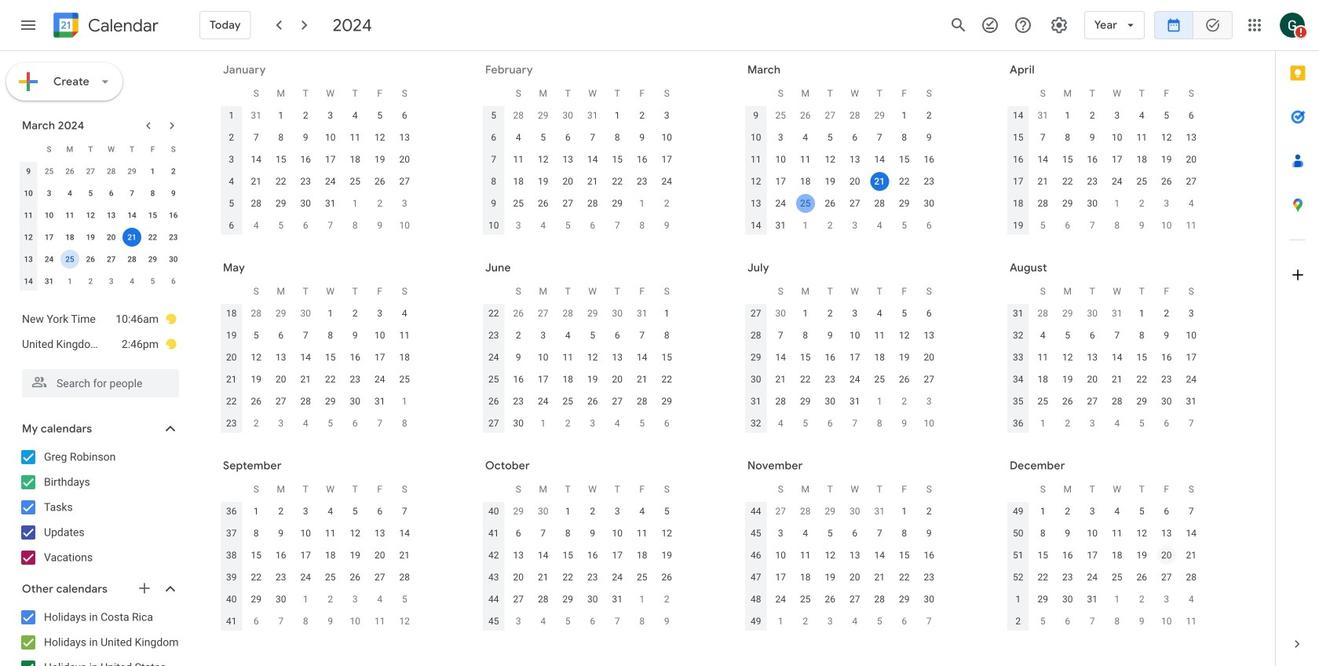 Task type: locate. For each thing, give the bounding box(es) containing it.
july grid
[[741, 280, 942, 434]]

row group inside february 'grid'
[[481, 104, 679, 236]]

0 horizontal spatial february 25 element
[[40, 162, 59, 181]]

may 6 element
[[1059, 216, 1077, 235]]

february 26 element for february 25 element corresponding to column header in the march 2024 grid
[[60, 162, 79, 181]]

december 1 element
[[771, 612, 790, 631]]

row group for the october grid at the bottom
[[481, 500, 679, 632]]

january 2 element
[[1133, 590, 1152, 609]]

august 2 element
[[895, 392, 914, 411]]

february 5 element
[[272, 216, 290, 235]]

0 horizontal spatial april 4 element
[[123, 272, 141, 291]]

0 vertical spatial april 3 element
[[846, 216, 865, 235]]

column header inside february 'grid'
[[481, 82, 506, 104]]

20 element
[[395, 150, 414, 169], [1182, 150, 1201, 169], [559, 172, 577, 191], [846, 172, 865, 191], [102, 228, 121, 247], [920, 348, 939, 367], [272, 370, 290, 389], [608, 370, 627, 389], [1083, 370, 1102, 389], [371, 546, 389, 565], [1158, 546, 1176, 565], [509, 568, 528, 587], [846, 568, 865, 587]]

april 4 element for march 2024 grid
[[123, 272, 141, 291]]

july 4 element
[[608, 414, 627, 433]]

0 horizontal spatial 21, today element
[[123, 228, 141, 247]]

february 27 element for february 26 element for february 25 element associated with column header inside the march 'grid'
[[821, 106, 840, 125]]

row group
[[219, 104, 417, 236], [481, 104, 679, 236], [744, 104, 942, 236], [1006, 104, 1204, 236], [18, 160, 184, 292], [219, 302, 417, 434], [481, 302, 679, 434], [744, 302, 942, 434], [1006, 302, 1204, 434], [219, 500, 417, 632], [481, 500, 679, 632], [744, 500, 942, 632], [1006, 500, 1204, 632]]

may 31 element
[[633, 304, 652, 323]]

1 horizontal spatial february 26 element
[[796, 106, 815, 125]]

january grid
[[216, 82, 417, 236]]

31 element inside the october grid
[[608, 590, 627, 609]]

1 vertical spatial april 2 element
[[81, 272, 100, 291]]

column header inside 'november' grid
[[744, 478, 769, 500]]

row group for march 'grid'
[[744, 104, 942, 236]]

12 element
[[371, 128, 389, 147], [1158, 128, 1176, 147], [534, 150, 553, 169], [821, 150, 840, 169], [81, 206, 100, 225], [895, 326, 914, 345], [247, 348, 266, 367], [583, 348, 602, 367], [1059, 348, 1077, 367], [346, 524, 365, 543], [658, 524, 676, 543], [1133, 524, 1152, 543], [821, 546, 840, 565]]

column header inside june grid
[[481, 280, 506, 302]]

1 horizontal spatial april 1 element
[[796, 216, 815, 235]]

may 4 element
[[1182, 194, 1201, 213]]

21 element up january 4 element
[[1182, 546, 1201, 565]]

july 1 element
[[534, 414, 553, 433]]

column header inside december grid
[[1006, 478, 1031, 500]]

november 3 element
[[509, 612, 528, 631]]

row group for may grid
[[219, 302, 417, 434]]

row group for the july grid
[[744, 302, 942, 434]]

6 element
[[395, 106, 414, 125], [1182, 106, 1201, 125], [559, 128, 577, 147], [846, 128, 865, 147], [102, 184, 121, 203], [920, 304, 939, 323], [272, 326, 290, 345], [608, 326, 627, 345], [1083, 326, 1102, 345], [371, 502, 389, 521], [1158, 502, 1176, 521], [509, 524, 528, 543], [846, 524, 865, 543]]

february 29 element for february 25 element corresponding to column header in the march 2024 grid february 28 element
[[123, 162, 141, 181]]

column header for row group within the october grid
[[481, 478, 506, 500]]

1 vertical spatial february 26 element
[[60, 162, 79, 181]]

0 vertical spatial february 29 element
[[870, 106, 889, 125]]

21 element up may 5 element
[[1034, 172, 1053, 191]]

row group inside the october grid
[[481, 500, 679, 632]]

row group for december grid
[[1006, 500, 1204, 632]]

1 vertical spatial april 4 element
[[123, 272, 141, 291]]

november 6 element
[[583, 612, 602, 631]]

february 28 element
[[846, 106, 865, 125], [102, 162, 121, 181]]

february 28 element for february 25 element corresponding to column header in the march 2024 grid
[[102, 162, 121, 181]]

0 horizontal spatial february 26 element
[[60, 162, 79, 181]]

august 7 element
[[846, 414, 865, 433]]

0 vertical spatial april 4 element
[[870, 216, 889, 235]]

april 5 element inside march 'grid'
[[895, 216, 914, 235]]

row group inside september grid
[[219, 500, 417, 632]]

15 element
[[272, 150, 290, 169], [608, 150, 627, 169], [895, 150, 914, 169], [1059, 150, 1077, 169], [143, 206, 162, 225], [321, 348, 340, 367], [658, 348, 676, 367], [796, 348, 815, 367], [1133, 348, 1152, 367], [247, 546, 266, 565], [559, 546, 577, 565], [895, 546, 914, 565], [1034, 546, 1053, 565]]

1 vertical spatial february 28 element
[[102, 162, 121, 181]]

0 horizontal spatial april 1 element
[[60, 272, 79, 291]]

february 26 element
[[796, 106, 815, 125], [60, 162, 79, 181]]

18 element
[[346, 150, 365, 169], [1133, 150, 1152, 169], [509, 172, 528, 191], [796, 172, 815, 191], [60, 228, 79, 247], [395, 348, 414, 367], [870, 348, 889, 367], [559, 370, 577, 389], [1034, 370, 1053, 389], [321, 546, 340, 565], [633, 546, 652, 565], [1108, 546, 1127, 565], [796, 568, 815, 587]]

column header inside the october grid
[[481, 478, 506, 500]]

october 4 element
[[371, 590, 389, 609]]

None search field
[[0, 363, 195, 397]]

april 3 element for 27 element in the march 'grid'
[[846, 216, 865, 235]]

column header inside april grid
[[1006, 82, 1031, 104]]

17 element inside march 2024 grid
[[40, 228, 59, 247]]

row group inside march 'grid'
[[744, 104, 942, 236]]

4 element
[[346, 106, 365, 125], [1133, 106, 1152, 125], [509, 128, 528, 147], [796, 128, 815, 147], [60, 184, 79, 203], [395, 304, 414, 323], [870, 304, 889, 323], [559, 326, 577, 345], [1034, 326, 1053, 345], [321, 502, 340, 521], [633, 502, 652, 521], [1108, 502, 1127, 521], [796, 524, 815, 543]]

1 vertical spatial april 1 element
[[60, 272, 79, 291]]

row group for 'january' grid in the left top of the page
[[219, 104, 417, 236]]

column header inside 'january' grid
[[219, 82, 244, 104]]

october 11 element
[[371, 612, 389, 631]]

1 horizontal spatial 21, today element
[[870, 172, 889, 191]]

may 2 element
[[1133, 194, 1152, 213]]

main drawer image
[[19, 16, 38, 35]]

december 2 element
[[796, 612, 815, 631]]

may 9 element
[[1133, 216, 1152, 235]]

0 horizontal spatial april 6 element
[[164, 272, 183, 291]]

1 horizontal spatial april 5 element
[[895, 216, 914, 235]]

26 element
[[371, 172, 389, 191], [1158, 172, 1176, 191], [534, 194, 553, 213], [821, 194, 840, 213], [81, 250, 100, 269], [895, 370, 914, 389], [247, 392, 266, 411], [583, 392, 602, 411], [1059, 392, 1077, 411], [346, 568, 365, 587], [658, 568, 676, 587], [1133, 568, 1152, 587], [821, 590, 840, 609]]

13 element
[[395, 128, 414, 147], [1182, 128, 1201, 147], [559, 150, 577, 169], [846, 150, 865, 169], [102, 206, 121, 225], [920, 326, 939, 345], [272, 348, 290, 367], [608, 348, 627, 367], [1083, 348, 1102, 367], [371, 524, 389, 543], [1158, 524, 1176, 543], [509, 546, 528, 565], [846, 546, 865, 565]]

october 31 element
[[870, 502, 889, 521]]

21 element up the june 4 element
[[296, 370, 315, 389]]

april 1 element
[[796, 216, 815, 235], [60, 272, 79, 291]]

1 list item from the top
[[22, 306, 178, 331]]

june 3 element
[[272, 414, 290, 433]]

0 horizontal spatial april 3 element
[[102, 272, 121, 291]]

1 horizontal spatial february 27 element
[[821, 106, 840, 125]]

column header inside august grid
[[1006, 280, 1031, 302]]

row group inside may grid
[[219, 302, 417, 434]]

october 3 element
[[346, 590, 365, 609]]

1 horizontal spatial april 2 element
[[821, 216, 840, 235]]

my calendars list
[[3, 445, 195, 570]]

october 7 element
[[272, 612, 290, 631]]

july 31 element
[[1108, 304, 1127, 323]]

14 element
[[247, 150, 266, 169], [583, 150, 602, 169], [870, 150, 889, 169], [1034, 150, 1053, 169], [123, 206, 141, 225], [296, 348, 315, 367], [633, 348, 652, 367], [771, 348, 790, 367], [1108, 348, 1127, 367], [395, 524, 414, 543], [1182, 524, 1201, 543], [534, 546, 553, 565], [870, 546, 889, 565]]

0 vertical spatial february 27 element
[[821, 106, 840, 125]]

february grid
[[478, 82, 679, 236]]

list item
[[22, 306, 178, 331], [22, 331, 178, 357]]

29 element
[[272, 194, 290, 213], [608, 194, 627, 213], [895, 194, 914, 213], [1059, 194, 1077, 213], [143, 250, 162, 269], [321, 392, 340, 411], [658, 392, 676, 411], [796, 392, 815, 411], [1133, 392, 1152, 411], [247, 590, 266, 609], [559, 590, 577, 609], [895, 590, 914, 609], [1034, 590, 1053, 609]]

27 element inside april grid
[[1182, 172, 1201, 191]]

april 5 element inside march 2024 grid
[[143, 272, 162, 291]]

0 vertical spatial february 28 element
[[846, 106, 865, 125]]

column header inside the july grid
[[744, 280, 769, 302]]

27 element
[[395, 172, 414, 191], [1182, 172, 1201, 191], [559, 194, 577, 213], [846, 194, 865, 213], [102, 250, 121, 269], [920, 370, 939, 389], [272, 392, 290, 411], [608, 392, 627, 411], [1083, 392, 1102, 411], [371, 568, 389, 587], [1158, 568, 1176, 587], [509, 590, 528, 609], [846, 590, 865, 609]]

1 vertical spatial february 29 element
[[123, 162, 141, 181]]

may 3 element
[[1158, 194, 1176, 213]]

1 vertical spatial february 25 element
[[40, 162, 59, 181]]

july 3 element
[[583, 414, 602, 433]]

1 horizontal spatial february 25 element
[[771, 106, 790, 125]]

0 vertical spatial april 1 element
[[796, 216, 815, 235]]

february 25 element for column header in the march 2024 grid
[[40, 162, 59, 181]]

0 vertical spatial february 25 element
[[771, 106, 790, 125]]

row group inside august grid
[[1006, 302, 1204, 434]]

column header inside march 'grid'
[[744, 82, 769, 104]]

row group inside the july grid
[[744, 302, 942, 434]]

row group inside april grid
[[1006, 104, 1204, 236]]

0 vertical spatial february 26 element
[[796, 106, 815, 125]]

18 element inside march 2024 grid
[[60, 228, 79, 247]]

1 horizontal spatial april 4 element
[[870, 216, 889, 235]]

february 25 element for column header inside the march 'grid'
[[771, 106, 790, 125]]

january 10 element
[[1158, 612, 1176, 631]]

1 vertical spatial february 27 element
[[81, 162, 100, 181]]

february 26 element for february 25 element associated with column header inside the march 'grid'
[[796, 106, 815, 125]]

may 29 element
[[583, 304, 602, 323]]

17 element inside september grid
[[296, 546, 315, 565]]

october 27 element
[[771, 502, 790, 521]]

row group inside june grid
[[481, 302, 679, 434]]

0 vertical spatial april 5 element
[[895, 216, 914, 235]]

1 vertical spatial april 5 element
[[143, 272, 162, 291]]

1 vertical spatial april 6 element
[[164, 272, 183, 291]]

0 vertical spatial 21, today element
[[870, 172, 889, 191]]

february 1 element
[[346, 194, 365, 213]]

9 element
[[296, 128, 315, 147], [633, 128, 652, 147], [920, 128, 939, 147], [1083, 128, 1102, 147], [164, 184, 183, 203], [346, 326, 365, 345], [821, 326, 840, 345], [1158, 326, 1176, 345], [509, 348, 528, 367], [272, 524, 290, 543], [583, 524, 602, 543], [920, 524, 939, 543], [1059, 524, 1077, 543]]

1 horizontal spatial april 6 element
[[920, 216, 939, 235]]

row group inside march 2024 grid
[[18, 160, 184, 292]]

0 horizontal spatial april 5 element
[[143, 272, 162, 291]]

1 vertical spatial april 3 element
[[102, 272, 121, 291]]

21, today element for 27 element within the march 2024 grid
[[123, 228, 141, 247]]

1 horizontal spatial february 28 element
[[846, 106, 865, 125]]

april 5 element
[[895, 216, 914, 235], [143, 272, 162, 291]]

21 element up march 6 element at the left of the page
[[583, 172, 602, 191]]

april 2 element for march 'grid''s april 1 element
[[821, 216, 840, 235]]

june 4 element
[[296, 414, 315, 433]]

january 8 element
[[1108, 612, 1127, 631]]

row group inside 'january' grid
[[219, 104, 417, 236]]

row group inside december grid
[[1006, 500, 1204, 632]]

10 element
[[321, 128, 340, 147], [658, 128, 676, 147], [1108, 128, 1127, 147], [771, 150, 790, 169], [40, 206, 59, 225], [371, 326, 389, 345], [846, 326, 865, 345], [1182, 326, 1201, 345], [534, 348, 553, 367], [296, 524, 315, 543], [608, 524, 627, 543], [1083, 524, 1102, 543], [771, 546, 790, 565]]

november grid
[[741, 478, 942, 632]]

1 element
[[272, 106, 290, 125], [608, 106, 627, 125], [895, 106, 914, 125], [1059, 106, 1077, 125], [143, 162, 162, 181], [321, 304, 340, 323], [658, 304, 676, 323], [796, 304, 815, 323], [1133, 304, 1152, 323], [247, 502, 266, 521], [559, 502, 577, 521], [895, 502, 914, 521], [1034, 502, 1053, 521]]

31 element inside march 'grid'
[[771, 216, 790, 235]]

21 element up december 5 element
[[870, 568, 889, 587]]

march 31 element
[[1034, 106, 1053, 125]]

december 6 element
[[895, 612, 914, 631]]

october 9 element
[[321, 612, 340, 631]]

november 1 element
[[633, 590, 652, 609]]

list
[[6, 300, 192, 363]]

16 element
[[296, 150, 315, 169], [633, 150, 652, 169], [920, 150, 939, 169], [1083, 150, 1102, 169], [164, 206, 183, 225], [346, 348, 365, 367], [821, 348, 840, 367], [1158, 348, 1176, 367], [509, 370, 528, 389], [272, 546, 290, 565], [583, 546, 602, 565], [920, 546, 939, 565], [1059, 546, 1077, 565]]

27 element inside march 'grid'
[[846, 194, 865, 213]]

0 horizontal spatial february 27 element
[[81, 162, 100, 181]]

27 element inside march 2024 grid
[[102, 250, 121, 269]]

june 30 element
[[771, 304, 790, 323]]

january 5 element
[[1034, 612, 1053, 631]]

31 element inside march 2024 grid
[[40, 272, 59, 291]]

21 element up february 4 element
[[247, 172, 266, 191]]

0 horizontal spatial february 28 element
[[102, 162, 121, 181]]

february 29 element
[[870, 106, 889, 125], [123, 162, 141, 181]]

october 28 element
[[796, 502, 815, 521]]

28 element
[[247, 194, 266, 213], [583, 194, 602, 213], [870, 194, 889, 213], [1034, 194, 1053, 213], [123, 250, 141, 269], [296, 392, 315, 411], [633, 392, 652, 411], [771, 392, 790, 411], [1108, 392, 1127, 411], [395, 568, 414, 587], [1182, 568, 1201, 587], [534, 590, 553, 609], [870, 590, 889, 609]]

30 element
[[296, 194, 315, 213], [920, 194, 939, 213], [1083, 194, 1102, 213], [164, 250, 183, 269], [346, 392, 365, 411], [821, 392, 840, 411], [1158, 392, 1176, 411], [509, 414, 528, 433], [272, 590, 290, 609], [583, 590, 602, 609], [920, 590, 939, 609], [1059, 590, 1077, 609]]

row group for june grid
[[481, 302, 679, 434]]

row group for september grid
[[219, 500, 417, 632]]

1 horizontal spatial february 29 element
[[870, 106, 889, 125]]

heading inside calendar element
[[85, 16, 159, 35]]

1 horizontal spatial april 3 element
[[846, 216, 865, 235]]

august 10 element
[[920, 414, 939, 433]]

0 horizontal spatial april 2 element
[[81, 272, 100, 291]]

0 vertical spatial april 6 element
[[920, 216, 939, 235]]

august 6 element
[[821, 414, 840, 433]]

0 horizontal spatial february 29 element
[[123, 162, 141, 181]]

18 element inside march 'grid'
[[796, 172, 815, 191]]

0 vertical spatial april 2 element
[[821, 216, 840, 235]]

column header inside september grid
[[219, 478, 244, 500]]

may 27 element
[[534, 304, 553, 323]]

april 5 element for april 6 element related to march 2024 grid
[[143, 272, 162, 291]]

july 29 element
[[1059, 304, 1077, 323]]

april 5 element for april 6 element for march 'grid'
[[895, 216, 914, 235]]

april grid
[[1003, 82, 1204, 236]]

17 element inside the july grid
[[846, 348, 865, 367]]

row group inside 'november' grid
[[744, 500, 942, 632]]

column header inside march 2024 grid
[[18, 138, 39, 160]]

1 vertical spatial 21, today element
[[123, 228, 141, 247]]

tab list
[[1276, 51, 1320, 622]]

column header inside may grid
[[219, 280, 244, 302]]

21 element
[[247, 172, 266, 191], [583, 172, 602, 191], [1034, 172, 1053, 191], [296, 370, 315, 389], [633, 370, 652, 389], [771, 370, 790, 389], [1108, 370, 1127, 389], [395, 546, 414, 565], [1182, 546, 1201, 565], [534, 568, 553, 587], [870, 568, 889, 587]]

february 28 element for february 25 element associated with column header inside the march 'grid'
[[846, 106, 865, 125]]

april 29 element
[[272, 304, 290, 323]]



Task type: describe. For each thing, give the bounding box(es) containing it.
may 5 element
[[1034, 216, 1053, 235]]

january 31 element
[[583, 106, 602, 125]]

18 element inside april grid
[[1133, 150, 1152, 169]]

august 8 element
[[870, 414, 889, 433]]

may 26 element
[[509, 304, 528, 323]]

february 7 element
[[321, 216, 340, 235]]

row group for march 2024 grid
[[18, 160, 184, 292]]

april 4 element for march 'grid'
[[870, 216, 889, 235]]

april 1 element for march 'grid'
[[796, 216, 815, 235]]

21 element up november 4 element
[[534, 568, 553, 587]]

31 element inside december grid
[[1083, 590, 1102, 609]]

18 element inside 'january' grid
[[346, 150, 365, 169]]

october 10 element
[[346, 612, 365, 631]]

january 30 element
[[559, 106, 577, 125]]

april 30 element
[[296, 304, 315, 323]]

column header for row group inside the may grid
[[219, 280, 244, 302]]

july 5 element
[[633, 414, 652, 433]]

december grid
[[1003, 478, 1204, 632]]

june 6 element
[[346, 414, 365, 433]]

august 1 element
[[870, 392, 889, 411]]

settings menu image
[[1050, 16, 1069, 35]]

march 2 element
[[658, 194, 676, 213]]

add other calendars image
[[137, 580, 152, 596]]

july 2 element
[[559, 414, 577, 433]]

february 8 element
[[346, 216, 365, 235]]

may 1 element
[[1108, 194, 1127, 213]]

march 7 element
[[608, 216, 627, 235]]

june 5 element
[[321, 414, 340, 433]]

april 2 element for april 1 element corresponding to march 2024 grid
[[81, 272, 100, 291]]

may 11 element
[[1182, 216, 1201, 235]]

february 3 element
[[395, 194, 414, 213]]

column header for row group inside the 'january' grid
[[219, 82, 244, 104]]

april 28 element
[[247, 304, 266, 323]]

september 2 element
[[1059, 414, 1077, 433]]

january 11 element
[[1182, 612, 1201, 631]]

september 4 element
[[1108, 414, 1127, 433]]

column header for row group within the august grid
[[1006, 280, 1031, 302]]

row group for august grid
[[1006, 302, 1204, 434]]

18 element inside the july grid
[[870, 348, 889, 367]]

april 3 element for 27 element within the march 2024 grid
[[102, 272, 121, 291]]

october 8 element
[[296, 612, 315, 631]]

march 9 element
[[658, 216, 676, 235]]

21 element up september 4 element
[[1108, 370, 1127, 389]]

18 element inside 'november' grid
[[796, 568, 815, 587]]

column header for row group in the march 'grid'
[[744, 82, 769, 104]]

december 4 element
[[846, 612, 865, 631]]

september 3 element
[[1083, 414, 1102, 433]]

february 27 element for february 26 element for february 25 element corresponding to column header in the march 2024 grid
[[81, 162, 100, 181]]

october 2 element
[[321, 590, 340, 609]]

october 12 element
[[395, 612, 414, 631]]

april 6 element for march 2024 grid
[[164, 272, 183, 291]]

21, today element for 27 element in the march 'grid'
[[870, 172, 889, 191]]

october 29 element
[[821, 502, 840, 521]]

column header for row group within the june grid
[[481, 280, 506, 302]]

february 29 element for february 25 element associated with column header inside the march 'grid' february 28 element
[[870, 106, 889, 125]]

june 7 element
[[371, 414, 389, 433]]

january 4 element
[[1182, 590, 1201, 609]]

cell inside december grid
[[1155, 544, 1179, 566]]

column header for row group within the the july grid
[[744, 280, 769, 302]]

september 7 element
[[1182, 414, 1201, 433]]

january 7 element
[[1083, 612, 1102, 631]]

may 30 element
[[608, 304, 627, 323]]

row group for 'november' grid
[[744, 500, 942, 632]]

21 element up august 4 element
[[771, 370, 790, 389]]

october 30 element
[[846, 502, 865, 521]]

31 element inside august grid
[[1182, 392, 1201, 411]]

21 element up october 5 "element"
[[395, 546, 414, 565]]

march 5 element
[[559, 216, 577, 235]]

june grid
[[478, 280, 679, 434]]

january 3 element
[[1158, 590, 1176, 609]]

october 5 element
[[395, 590, 414, 609]]

january 28 element
[[509, 106, 528, 125]]

september grid
[[216, 478, 417, 632]]

january 29 element
[[534, 106, 553, 125]]

27 element inside the october grid
[[509, 590, 528, 609]]

november 4 element
[[534, 612, 553, 631]]

31 element inside 'january' grid
[[321, 194, 340, 213]]

may 10 element
[[1158, 216, 1176, 235]]

july 30 element
[[1083, 304, 1102, 323]]

september 5 element
[[1133, 414, 1152, 433]]

march 8 element
[[633, 216, 652, 235]]

september 29 element
[[509, 502, 528, 521]]

august grid
[[1003, 280, 1204, 434]]

2 list item from the top
[[22, 331, 178, 357]]

27 element inside june grid
[[608, 392, 627, 411]]

july 28 element
[[1034, 304, 1053, 323]]

january 9 element
[[1133, 612, 1152, 631]]

row group for february 'grid'
[[481, 104, 679, 236]]

column header for row group within february 'grid'
[[481, 82, 506, 104]]

18 element inside june grid
[[559, 370, 577, 389]]

january 6 element
[[1059, 612, 1077, 631]]

april 6 element for march 'grid'
[[920, 216, 939, 235]]

column header for row group inside the september grid
[[219, 478, 244, 500]]

september 30 element
[[534, 502, 553, 521]]

february 10 element
[[395, 216, 414, 235]]

november 5 element
[[559, 612, 577, 631]]

17 element inside march 'grid'
[[771, 172, 790, 191]]

february 9 element
[[371, 216, 389, 235]]

august 3 element
[[920, 392, 939, 411]]

june 8 element
[[395, 414, 414, 433]]

column header for row group within the 'november' grid
[[744, 478, 769, 500]]

december 3 element
[[821, 612, 840, 631]]

calendar element
[[50, 9, 159, 44]]

july 6 element
[[658, 414, 676, 433]]

november 9 element
[[658, 612, 676, 631]]

may 8 element
[[1108, 216, 1127, 235]]

october grid
[[478, 478, 679, 632]]

february 6 element
[[296, 216, 315, 235]]

march 1 element
[[633, 194, 652, 213]]

column header for row group within march 2024 grid
[[18, 138, 39, 160]]

27 element inside 'january' grid
[[395, 172, 414, 191]]

other calendars list
[[3, 605, 195, 666]]

18 element inside february 'grid'
[[509, 172, 528, 191]]

column header for row group within the april grid
[[1006, 82, 1031, 104]]

27 element inside december grid
[[1158, 568, 1176, 587]]

december 5 element
[[870, 612, 889, 631]]

june 1 element
[[395, 392, 414, 411]]

row group for april grid on the right top of the page
[[1006, 104, 1204, 236]]

november 7 element
[[608, 612, 627, 631]]

18 element inside may grid
[[395, 348, 414, 367]]

21 element up july 5 element at bottom left
[[633, 370, 652, 389]]

april 1 element for march 2024 grid
[[60, 272, 79, 291]]

Search for people text field
[[31, 369, 170, 397]]

march 6 element
[[583, 216, 602, 235]]

august 9 element
[[895, 414, 914, 433]]

march 4 element
[[534, 216, 553, 235]]

march 3 element
[[509, 216, 528, 235]]

column header for row group in the december grid
[[1006, 478, 1031, 500]]

september 1 element
[[1034, 414, 1053, 433]]

january 1 element
[[1108, 590, 1127, 609]]



Task type: vqa. For each thing, say whether or not it's contained in the screenshot.
right or
no



